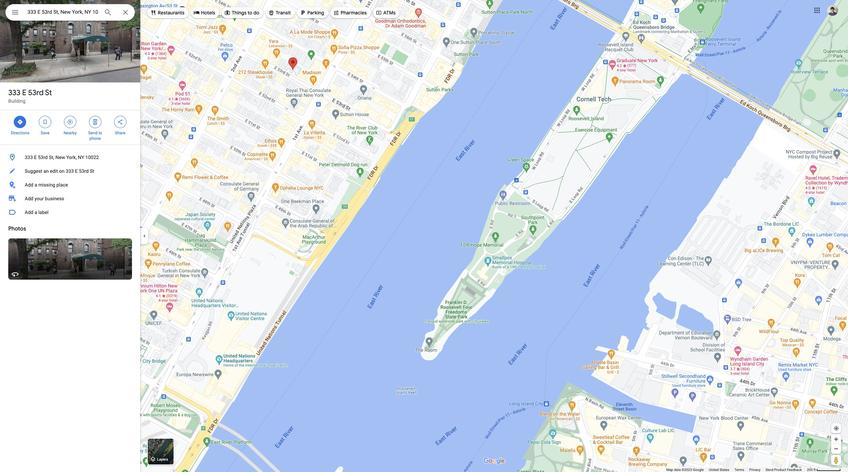 Task type: describe. For each thing, give the bounding box(es) containing it.
photos
[[8, 226, 26, 233]]

new
[[55, 155, 65, 160]]

 pharmacies
[[333, 9, 367, 17]]

send for send product feedback
[[766, 469, 774, 472]]

states
[[720, 469, 730, 472]]

add your business link
[[0, 192, 140, 206]]

 hotels
[[194, 9, 215, 17]]

to inside send to phone
[[99, 131, 102, 136]]


[[67, 118, 73, 126]]

collapse side panel image
[[141, 233, 148, 240]]

333 for st
[[8, 88, 20, 98]]

nearby
[[64, 131, 77, 136]]


[[17, 118, 23, 126]]

 search field
[[6, 4, 135, 22]]

add for add a label
[[25, 210, 33, 215]]

 atms
[[376, 9, 396, 17]]

a for missing
[[35, 182, 37, 188]]

53rd for st,
[[38, 155, 48, 160]]

missing
[[38, 182, 55, 188]]

53rd inside button
[[79, 169, 89, 174]]

e for st
[[22, 88, 26, 98]]

parking
[[308, 10, 324, 16]]

footer inside google maps element
[[667, 468, 808, 473]]

333 e 53rd st, new york, ny 10022 button
[[0, 151, 140, 164]]

200 ft
[[808, 469, 817, 472]]


[[117, 118, 123, 126]]

business
[[45, 196, 64, 202]]

©2023
[[682, 469, 693, 472]]

feedback
[[788, 469, 802, 472]]

label
[[38, 210, 49, 215]]

 transit
[[268, 9, 291, 17]]


[[376, 9, 382, 17]]

product
[[775, 469, 787, 472]]

building
[[8, 98, 25, 104]]

333 inside the suggest an edit on 333 e 53rd st button
[[66, 169, 74, 174]]

york,
[[66, 155, 77, 160]]

st inside '333 e 53rd st building'
[[45, 88, 52, 98]]


[[300, 9, 306, 17]]

terms button
[[735, 468, 745, 473]]

st inside button
[[90, 169, 94, 174]]

united states
[[710, 469, 730, 472]]

your
[[35, 196, 44, 202]]

ny
[[78, 155, 84, 160]]

zoom out image
[[834, 447, 839, 452]]


[[11, 8, 19, 17]]

phone
[[90, 136, 101, 141]]

google maps element
[[0, 0, 849, 473]]

200 ft button
[[808, 469, 842, 472]]

53rd for st
[[28, 88, 44, 98]]

privacy button
[[750, 468, 761, 473]]

zoom in image
[[834, 437, 839, 442]]

directions
[[11, 131, 29, 136]]

 things to do
[[224, 9, 260, 17]]


[[194, 9, 200, 17]]

terms
[[735, 469, 745, 472]]

privacy
[[750, 469, 761, 472]]

send product feedback button
[[766, 468, 802, 473]]

map data ©2023 google
[[667, 469, 704, 472]]



Task type: vqa. For each thing, say whether or not it's contained in the screenshot.


Task type: locate. For each thing, give the bounding box(es) containing it.
333 up suggest at the left top
[[25, 155, 33, 160]]

united states button
[[710, 468, 730, 473]]

0 vertical spatial a
[[35, 182, 37, 188]]

e up suggest at the left top
[[34, 155, 37, 160]]

add a label
[[25, 210, 49, 215]]

0 horizontal spatial to
[[99, 131, 102, 136]]

a left label at left
[[35, 210, 37, 215]]

to inside  things to do
[[248, 10, 253, 16]]

do
[[254, 10, 260, 16]]

 button
[[6, 4, 25, 22]]

0 horizontal spatial e
[[22, 88, 26, 98]]

1 vertical spatial 333
[[25, 155, 33, 160]]

edit
[[50, 169, 58, 174]]

0 vertical spatial send
[[88, 131, 98, 136]]

map
[[667, 469, 674, 472]]

add down suggest at the left top
[[25, 182, 33, 188]]

a inside add a label button
[[35, 210, 37, 215]]

e inside 333 e 53rd st, new york, ny 10022 'button'
[[34, 155, 37, 160]]

333 right the on
[[66, 169, 74, 174]]

send to phone
[[88, 131, 102, 141]]

send product feedback
[[766, 469, 802, 472]]

st up 
[[45, 88, 52, 98]]

send left the product
[[766, 469, 774, 472]]

333 e 53rd st main content
[[0, 0, 140, 473]]

0 vertical spatial to
[[248, 10, 253, 16]]

333 for st,
[[25, 155, 33, 160]]

add inside add your business link
[[25, 196, 33, 202]]

0 vertical spatial st
[[45, 88, 52, 98]]

share
[[115, 131, 126, 136]]

a
[[35, 182, 37, 188], [35, 210, 37, 215]]

google account: nolan park  
(nolan.park@adept.ai) image
[[828, 5, 839, 16]]

add for add a missing place
[[25, 182, 33, 188]]

show street view coverage image
[[832, 456, 842, 466]]

footer
[[667, 468, 808, 473]]

add left 'your'
[[25, 196, 33, 202]]

footer containing map data ©2023 google
[[667, 468, 808, 473]]

pharmacies
[[341, 10, 367, 16]]

show your location image
[[834, 426, 840, 432]]

save
[[41, 131, 50, 136]]

333
[[8, 88, 20, 98], [25, 155, 33, 160], [66, 169, 74, 174]]

2 horizontal spatial e
[[75, 169, 78, 174]]

e inside '333 e 53rd st building'
[[22, 88, 26, 98]]

1 add from the top
[[25, 182, 33, 188]]

ft
[[814, 469, 817, 472]]

add your business
[[25, 196, 64, 202]]

0 vertical spatial e
[[22, 88, 26, 98]]

53rd inside 'button'
[[38, 155, 48, 160]]

add inside 'add a missing place' button
[[25, 182, 33, 188]]

2 add from the top
[[25, 196, 33, 202]]

a for label
[[35, 210, 37, 215]]

google
[[693, 469, 704, 472]]

2 vertical spatial 53rd
[[79, 169, 89, 174]]

e up building
[[22, 88, 26, 98]]

1 horizontal spatial 333
[[25, 155, 33, 160]]

200
[[808, 469, 813, 472]]

suggest
[[25, 169, 42, 174]]

0 horizontal spatial 333
[[8, 88, 20, 98]]

 parking
[[300, 9, 324, 17]]

1 vertical spatial 53rd
[[38, 155, 48, 160]]

e right the on
[[75, 169, 78, 174]]

hotels
[[201, 10, 215, 16]]

st,
[[49, 155, 54, 160]]

atms
[[384, 10, 396, 16]]


[[268, 9, 275, 17]]

e
[[22, 88, 26, 98], [34, 155, 37, 160], [75, 169, 78, 174]]

2 horizontal spatial 333
[[66, 169, 74, 174]]

an
[[43, 169, 49, 174]]

2 a from the top
[[35, 210, 37, 215]]

st
[[45, 88, 52, 98], [90, 169, 94, 174]]

add left label at left
[[25, 210, 33, 215]]

suggest an edit on 333 e 53rd st
[[25, 169, 94, 174]]

333 e 53rd st building
[[8, 88, 52, 104]]

2 vertical spatial 333
[[66, 169, 74, 174]]

0 vertical spatial add
[[25, 182, 33, 188]]

1 horizontal spatial to
[[248, 10, 253, 16]]

333 inside '333 e 53rd st building'
[[8, 88, 20, 98]]

1 vertical spatial st
[[90, 169, 94, 174]]

a left missing
[[35, 182, 37, 188]]

1 vertical spatial e
[[34, 155, 37, 160]]


[[150, 9, 157, 17]]

0 horizontal spatial st
[[45, 88, 52, 98]]

333 E 53rd St, New York, NY 10022 field
[[6, 4, 135, 21]]

333 e 53rd st, new york, ny 10022
[[25, 155, 99, 160]]

2 vertical spatial e
[[75, 169, 78, 174]]

none field inside 333 e 53rd st, new york, ny 10022 field
[[28, 8, 98, 16]]


[[224, 9, 231, 17]]

data
[[675, 469, 681, 472]]

 restaurants
[[150, 9, 185, 17]]

1 horizontal spatial st
[[90, 169, 94, 174]]

53rd up 
[[28, 88, 44, 98]]


[[333, 9, 340, 17]]

to left "do"
[[248, 10, 253, 16]]

suggest an edit on 333 e 53rd st button
[[0, 164, 140, 178]]

53rd left st,
[[38, 155, 48, 160]]

transit
[[276, 10, 291, 16]]

1 vertical spatial a
[[35, 210, 37, 215]]

restaurants
[[158, 10, 185, 16]]

53rd down "ny"
[[79, 169, 89, 174]]


[[92, 118, 98, 126]]

e for st,
[[34, 155, 37, 160]]

53rd
[[28, 88, 44, 98], [38, 155, 48, 160], [79, 169, 89, 174]]

0 horizontal spatial send
[[88, 131, 98, 136]]

actions for 333 e 53rd st region
[[0, 110, 140, 145]]

send inside send to phone
[[88, 131, 98, 136]]

1 vertical spatial to
[[99, 131, 102, 136]]

on
[[59, 169, 65, 174]]

1 horizontal spatial e
[[34, 155, 37, 160]]

1 vertical spatial add
[[25, 196, 33, 202]]

send up "phone"
[[88, 131, 98, 136]]

st down 10022
[[90, 169, 94, 174]]

layers
[[157, 458, 168, 463]]

0 vertical spatial 333
[[8, 88, 20, 98]]

333 inside 333 e 53rd st, new york, ny 10022 'button'
[[25, 155, 33, 160]]

add a label button
[[0, 206, 140, 219]]

send for send to phone
[[88, 131, 98, 136]]

to up "phone"
[[99, 131, 102, 136]]

a inside 'add a missing place' button
[[35, 182, 37, 188]]

0 vertical spatial 53rd
[[28, 88, 44, 98]]

2 vertical spatial add
[[25, 210, 33, 215]]

None field
[[28, 8, 98, 16]]

add
[[25, 182, 33, 188], [25, 196, 33, 202], [25, 210, 33, 215]]

1 vertical spatial send
[[766, 469, 774, 472]]

things
[[232, 10, 247, 16]]

add a missing place button
[[0, 178, 140, 192]]

add a missing place
[[25, 182, 68, 188]]


[[42, 118, 48, 126]]

1 a from the top
[[35, 182, 37, 188]]

send
[[88, 131, 98, 136], [766, 469, 774, 472]]

333 up building
[[8, 88, 20, 98]]

send inside button
[[766, 469, 774, 472]]

add inside add a label button
[[25, 210, 33, 215]]

e inside the suggest an edit on 333 e 53rd st button
[[75, 169, 78, 174]]

add for add your business
[[25, 196, 33, 202]]

united
[[710, 469, 719, 472]]

to
[[248, 10, 253, 16], [99, 131, 102, 136]]

3 add from the top
[[25, 210, 33, 215]]

10022
[[85, 155, 99, 160]]

1 horizontal spatial send
[[766, 469, 774, 472]]

place
[[56, 182, 68, 188]]

53rd inside '333 e 53rd st building'
[[28, 88, 44, 98]]



